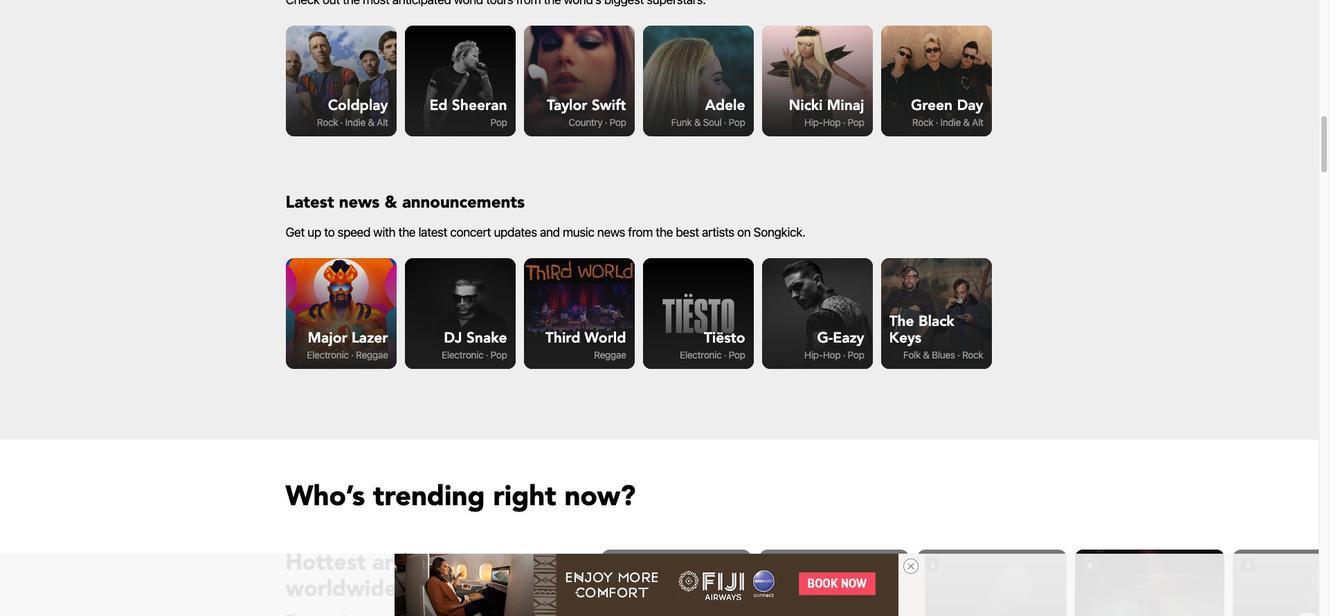 Task type: describe. For each thing, give the bounding box(es) containing it.
soul
[[703, 116, 722, 128]]

to
[[324, 225, 335, 240]]

the
[[890, 312, 915, 332]]

from
[[628, 225, 653, 240]]

0 vertical spatial news
[[339, 191, 380, 214]]

reggae inside "third world reggae"
[[594, 349, 626, 361]]

pop inside ed sheeran pop
[[491, 116, 507, 128]]

& inside green day rock · indie & alt
[[964, 116, 970, 128]]

green day rock · indie & alt
[[911, 96, 984, 128]]

· inside tiësto electronic · pop
[[724, 349, 727, 361]]

rock inside "the black keys folk & blues · rock"
[[963, 349, 984, 361]]

folk
[[904, 349, 921, 361]]

hip- for g-
[[805, 349, 823, 361]]

lazer
[[352, 328, 388, 348]]

coldplay rock · indie & alt
[[317, 96, 388, 128]]

taylor swift country · pop
[[547, 96, 626, 128]]

snake
[[467, 328, 507, 348]]

funk
[[672, 116, 692, 128]]

ed sheeran pop
[[430, 96, 507, 128]]

speed
[[338, 225, 371, 240]]

1 horizontal spatial news
[[598, 225, 625, 240]]

4
[[1088, 561, 1093, 569]]

3 link
[[918, 550, 1067, 616]]

1 the from the left
[[399, 225, 416, 240]]

& inside coldplay rock · indie & alt
[[368, 116, 374, 128]]

latest news & announcements
[[286, 191, 525, 214]]

pop inside the nicki minaj hip-hop · pop
[[848, 116, 865, 128]]

pop inside 'adele funk & soul · pop'
[[729, 116, 746, 128]]

songkick.
[[754, 225, 806, 240]]

on
[[738, 225, 751, 240]]

music
[[563, 225, 595, 240]]

nicki minaj hip-hop · pop
[[789, 96, 865, 128]]

alt inside green day rock · indie & alt
[[972, 116, 984, 128]]

tiësto
[[704, 328, 746, 348]]

keys
[[890, 328, 922, 348]]

day
[[957, 96, 984, 116]]

electronic for dj
[[442, 349, 484, 361]]

electronic for major
[[307, 349, 349, 361]]

third world reggae
[[546, 328, 626, 361]]

advertisement element
[[394, 554, 899, 616]]

blues
[[932, 349, 956, 361]]

& inside 'adele funk & soul · pop'
[[694, 116, 701, 128]]

eazy
[[833, 328, 865, 348]]

taylor
[[547, 96, 588, 116]]

dj
[[444, 328, 462, 348]]

right
[[493, 478, 557, 516]]

tiësto electronic · pop
[[680, 328, 746, 361]]

· inside g-eazy hip-hop · pop
[[843, 349, 846, 361]]

3
[[931, 561, 935, 569]]

· inside green day rock · indie & alt
[[936, 116, 939, 128]]

with
[[374, 225, 396, 240]]

indie inside green day rock · indie & alt
[[941, 116, 961, 128]]

5 link
[[1234, 550, 1330, 616]]

g-eazy hip-hop · pop
[[805, 328, 865, 361]]

· inside major lazer electronic · reggae
[[351, 349, 354, 361]]

hop for eazy
[[823, 349, 841, 361]]

indie inside coldplay rock · indie & alt
[[345, 116, 366, 128]]

pop inside dj snake electronic · pop
[[491, 349, 507, 361]]

hottest artists worldwide
[[286, 548, 438, 604]]

hop for minaj
[[823, 116, 841, 128]]

& up with
[[385, 191, 397, 214]]

· inside 'adele funk & soul · pop'
[[724, 116, 727, 128]]

· inside the nicki minaj hip-hop · pop
[[843, 116, 846, 128]]

4 link
[[1076, 550, 1225, 616]]

get
[[286, 225, 305, 240]]

best
[[676, 225, 699, 240]]

alt inside coldplay rock · indie & alt
[[377, 116, 388, 128]]



Task type: vqa. For each thing, say whether or not it's contained in the screenshot.
Ed Sheeran Pop at the left of page
yes



Task type: locate. For each thing, give the bounding box(es) containing it.
hip-
[[805, 116, 823, 128], [805, 349, 823, 361]]

hottest
[[286, 548, 366, 578]]

sheeran
[[452, 96, 507, 116]]

3 electronic from the left
[[680, 349, 722, 361]]

0 horizontal spatial alt
[[377, 116, 388, 128]]

third
[[546, 328, 581, 348]]

alt down day
[[972, 116, 984, 128]]

· inside coldplay rock · indie & alt
[[341, 116, 343, 128]]

· down coldplay
[[341, 116, 343, 128]]

world
[[585, 328, 626, 348]]

hip- down the nicki
[[805, 116, 823, 128]]

1 vertical spatial hip-
[[805, 349, 823, 361]]

0 horizontal spatial artists
[[373, 548, 438, 578]]

1 hip- from the top
[[805, 116, 823, 128]]

· right the blues
[[958, 349, 960, 361]]

worldwide
[[286, 574, 397, 604]]

the left best
[[656, 225, 673, 240]]

rock inside coldplay rock · indie & alt
[[317, 116, 338, 128]]

reggae down "world"
[[594, 349, 626, 361]]

· down minaj
[[843, 116, 846, 128]]

1 horizontal spatial electronic
[[442, 349, 484, 361]]

indie
[[345, 116, 366, 128], [941, 116, 961, 128]]

& right folk
[[923, 349, 930, 361]]

pop down minaj
[[848, 116, 865, 128]]

0 horizontal spatial electronic
[[307, 349, 349, 361]]

updates
[[494, 225, 537, 240]]

& down day
[[964, 116, 970, 128]]

· inside "the black keys folk & blues · rock"
[[958, 349, 960, 361]]

hip- inside g-eazy hip-hop · pop
[[805, 349, 823, 361]]

reggae down lazer
[[356, 349, 388, 361]]

electronic inside major lazer electronic · reggae
[[307, 349, 349, 361]]

0 horizontal spatial the
[[399, 225, 416, 240]]

· right the soul
[[724, 116, 727, 128]]

1 reggae from the left
[[356, 349, 388, 361]]

dj snake electronic · pop
[[442, 328, 507, 361]]

electronic down the 'tiësto'
[[680, 349, 722, 361]]

hip- for nicki
[[805, 116, 823, 128]]

rock inside green day rock · indie & alt
[[913, 116, 934, 128]]

· down swift
[[605, 116, 608, 128]]

trending
[[373, 478, 485, 516]]

indie down green
[[941, 116, 961, 128]]

alt down coldplay
[[377, 116, 388, 128]]

2 the from the left
[[656, 225, 673, 240]]

the black keys folk & blues · rock
[[890, 312, 984, 361]]

electronic
[[307, 349, 349, 361], [442, 349, 484, 361], [680, 349, 722, 361]]

0 horizontal spatial news
[[339, 191, 380, 214]]

· down green
[[936, 116, 939, 128]]

hip- inside the nicki minaj hip-hop · pop
[[805, 116, 823, 128]]

· down eazy
[[843, 349, 846, 361]]

nicki
[[789, 96, 823, 116]]

· down the 'tiësto'
[[724, 349, 727, 361]]

pop down adele
[[729, 116, 746, 128]]

hop down g-
[[823, 349, 841, 361]]

news
[[339, 191, 380, 214], [598, 225, 625, 240]]

· inside taylor swift country · pop
[[605, 116, 608, 128]]

up
[[308, 225, 321, 240]]

alt
[[377, 116, 388, 128], [972, 116, 984, 128]]

swift
[[592, 96, 626, 116]]

1 vertical spatial news
[[598, 225, 625, 240]]

&
[[368, 116, 374, 128], [694, 116, 701, 128], [964, 116, 970, 128], [385, 191, 397, 214], [923, 349, 930, 361]]

electronic down dj
[[442, 349, 484, 361]]

1 horizontal spatial indie
[[941, 116, 961, 128]]

adele funk & soul · pop
[[672, 96, 746, 128]]

pop inside tiësto electronic · pop
[[729, 349, 746, 361]]

· inside dj snake electronic · pop
[[486, 349, 488, 361]]

1 link
[[602, 550, 752, 616]]

1 horizontal spatial the
[[656, 225, 673, 240]]

get up to speed with the latest concert updates and music news from the best artists on songkick.
[[286, 225, 806, 240]]

reggae
[[356, 349, 388, 361], [594, 349, 626, 361]]

rock down green
[[913, 116, 934, 128]]

2
[[773, 561, 777, 569]]

green
[[911, 96, 953, 116]]

major lazer electronic · reggae
[[307, 328, 388, 361]]

indie down coldplay
[[345, 116, 366, 128]]

2 indie from the left
[[941, 116, 961, 128]]

·
[[341, 116, 343, 128], [605, 116, 608, 128], [724, 116, 727, 128], [843, 116, 846, 128], [936, 116, 939, 128], [351, 349, 354, 361], [486, 349, 488, 361], [724, 349, 727, 361], [843, 349, 846, 361], [958, 349, 960, 361]]

who's
[[286, 478, 365, 516]]

artists inside the hottest artists worldwide
[[373, 548, 438, 578]]

0 vertical spatial artists
[[702, 225, 735, 240]]

pop
[[491, 116, 507, 128], [610, 116, 626, 128], [729, 116, 746, 128], [848, 116, 865, 128], [491, 349, 507, 361], [729, 349, 746, 361], [848, 349, 865, 361]]

& left the soul
[[694, 116, 701, 128]]

rock
[[317, 116, 338, 128], [913, 116, 934, 128], [963, 349, 984, 361]]

1 alt from the left
[[377, 116, 388, 128]]

concert
[[450, 225, 491, 240]]

1 horizontal spatial artists
[[702, 225, 735, 240]]

electronic inside dj snake electronic · pop
[[442, 349, 484, 361]]

electronic inside tiësto electronic · pop
[[680, 349, 722, 361]]

pop down sheeran
[[491, 116, 507, 128]]

0 vertical spatial hip-
[[805, 116, 823, 128]]

hop inside the nicki minaj hip-hop · pop
[[823, 116, 841, 128]]

1 hop from the top
[[823, 116, 841, 128]]

2 link
[[760, 550, 909, 616]]

1 horizontal spatial rock
[[913, 116, 934, 128]]

latest
[[286, 191, 334, 214]]

2 horizontal spatial electronic
[[680, 349, 722, 361]]

2 electronic from the left
[[442, 349, 484, 361]]

2 hip- from the top
[[805, 349, 823, 361]]

pop inside g-eazy hip-hop · pop
[[848, 349, 865, 361]]

coldplay
[[328, 96, 388, 116]]

and
[[540, 225, 560, 240]]

2 hop from the top
[[823, 349, 841, 361]]

major
[[308, 328, 348, 348]]

pop down swift
[[610, 116, 626, 128]]

artists
[[702, 225, 735, 240], [373, 548, 438, 578]]

the
[[399, 225, 416, 240], [656, 225, 673, 240]]

pop down the 'tiësto'
[[729, 349, 746, 361]]

black
[[919, 312, 955, 332]]

1 horizontal spatial reggae
[[594, 349, 626, 361]]

1 electronic from the left
[[307, 349, 349, 361]]

g-
[[818, 328, 833, 348]]

1 horizontal spatial alt
[[972, 116, 984, 128]]

0 horizontal spatial indie
[[345, 116, 366, 128]]

1 indie from the left
[[345, 116, 366, 128]]

rock right the blues
[[963, 349, 984, 361]]

2 horizontal spatial rock
[[963, 349, 984, 361]]

news up speed
[[339, 191, 380, 214]]

· down snake at left
[[486, 349, 488, 361]]

electronic down major at the bottom left
[[307, 349, 349, 361]]

5
[[1246, 561, 1251, 569]]

adele
[[705, 96, 746, 116]]

1 vertical spatial artists
[[373, 548, 438, 578]]

pop down eazy
[[848, 349, 865, 361]]

1
[[615, 561, 619, 569]]

0 vertical spatial hop
[[823, 116, 841, 128]]

hop inside g-eazy hip-hop · pop
[[823, 349, 841, 361]]

minaj
[[827, 96, 865, 116]]

hop down minaj
[[823, 116, 841, 128]]

2 alt from the left
[[972, 116, 984, 128]]

· down lazer
[[351, 349, 354, 361]]

news left from
[[598, 225, 625, 240]]

pop down snake at left
[[491, 349, 507, 361]]

announcements
[[402, 191, 525, 214]]

& down coldplay
[[368, 116, 374, 128]]

& inside "the black keys folk & blues · rock"
[[923, 349, 930, 361]]

now?
[[565, 478, 636, 516]]

country
[[569, 116, 603, 128]]

the right with
[[399, 225, 416, 240]]

reggae inside major lazer electronic · reggae
[[356, 349, 388, 361]]

who's trending right now?
[[286, 478, 636, 516]]

rock down coldplay
[[317, 116, 338, 128]]

ed
[[430, 96, 448, 116]]

pop inside taylor swift country · pop
[[610, 116, 626, 128]]

hip- down g-
[[805, 349, 823, 361]]

0 horizontal spatial rock
[[317, 116, 338, 128]]

2 reggae from the left
[[594, 349, 626, 361]]

hop
[[823, 116, 841, 128], [823, 349, 841, 361]]

1 vertical spatial hop
[[823, 349, 841, 361]]

0 horizontal spatial reggae
[[356, 349, 388, 361]]

latest
[[419, 225, 447, 240]]



